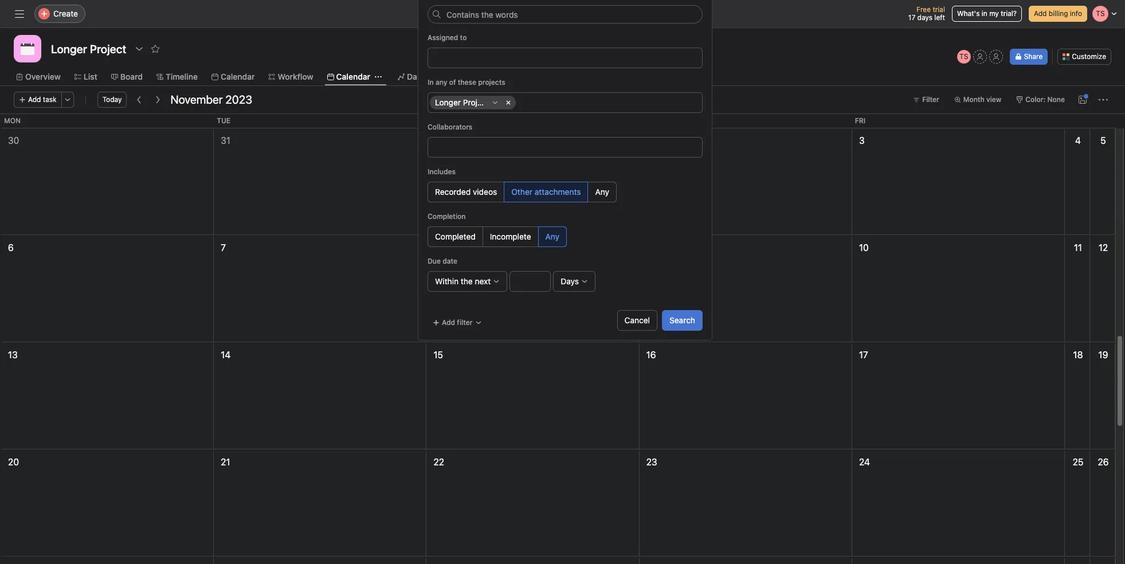 Task type: describe. For each thing, give the bounding box(es) containing it.
fri
[[856, 116, 866, 125]]

timeline link
[[157, 71, 198, 83]]

other attachments
[[512, 187, 581, 197]]

2023
[[226, 93, 252, 106]]

completion option group
[[428, 227, 703, 247]]

date
[[443, 257, 458, 266]]

trial?
[[1002, 9, 1017, 18]]

add task
[[28, 95, 57, 104]]

completed
[[435, 232, 476, 241]]

timeline
[[166, 72, 198, 81]]

incomplete
[[490, 232, 531, 241]]

calendar image
[[21, 42, 34, 56]]

section image
[[492, 99, 499, 106]]

overview link
[[16, 71, 61, 83]]

21
[[221, 457, 230, 467]]

today button
[[97, 92, 127, 108]]

share
[[1025, 52, 1043, 61]]

completion
[[428, 212, 466, 221]]

add task button
[[14, 92, 62, 108]]

due
[[428, 257, 441, 266]]

color: none button
[[1012, 92, 1071, 108]]

board link
[[111, 71, 143, 83]]

november 1
[[436, 135, 486, 146]]

5
[[1101, 135, 1107, 146]]

26
[[1099, 457, 1110, 467]]

expand sidebar image
[[15, 9, 24, 18]]

19
[[1099, 350, 1109, 360]]

any
[[436, 78, 448, 87]]

cancel
[[625, 315, 650, 325]]

add for add task
[[28, 95, 41, 104]]

month
[[964, 95, 985, 104]]

billing
[[1049, 9, 1069, 18]]

1
[[482, 135, 486, 146]]

cancel button
[[617, 310, 658, 331]]

15
[[434, 350, 443, 360]]

ts
[[960, 52, 969, 61]]

days button
[[554, 271, 596, 292]]

videos
[[473, 187, 497, 197]]

messages link
[[462, 71, 510, 83]]

days
[[561, 276, 579, 286]]

ts button
[[958, 50, 971, 64]]

info
[[1071, 9, 1083, 18]]

longer project
[[435, 97, 490, 107]]

create
[[53, 9, 78, 18]]

11
[[1075, 243, 1083, 253]]

overview
[[25, 72, 61, 81]]

previous month image
[[135, 95, 144, 104]]

assigned to
[[428, 33, 467, 42]]

view
[[987, 95, 1002, 104]]

add to starred image
[[151, 44, 160, 53]]

workflow
[[278, 72, 313, 81]]

24
[[860, 457, 871, 467]]

14
[[221, 350, 231, 360]]

2 calendar from the left
[[336, 72, 371, 81]]

customize button
[[1058, 49, 1112, 65]]

assigned
[[428, 33, 458, 42]]

customize
[[1073, 52, 1107, 61]]

task
[[43, 95, 57, 104]]

includes option group
[[428, 182, 703, 202]]

free
[[917, 5, 931, 14]]

longer project row
[[430, 96, 701, 112]]

22
[[434, 457, 445, 467]]

left
[[935, 13, 946, 22]]

wed
[[430, 116, 446, 125]]

mon
[[4, 116, 21, 125]]

longer project cell
[[430, 96, 516, 110]]

2 calendar link from the left
[[327, 71, 371, 83]]

of
[[449, 78, 456, 87]]

search inside search list box
[[447, 9, 473, 18]]

the
[[461, 276, 473, 286]]

november for november 2023
[[171, 93, 223, 106]]

Any radio
[[588, 182, 617, 202]]

color: none
[[1026, 95, 1066, 104]]

Due date number field
[[510, 271, 551, 292]]

1 horizontal spatial more actions image
[[1099, 95, 1109, 104]]

add for add billing info
[[1035, 9, 1048, 18]]



Task type: locate. For each thing, give the bounding box(es) containing it.
1 vertical spatial add
[[28, 95, 41, 104]]

due date
[[428, 257, 458, 266]]

cell
[[430, 141, 443, 154]]

10
[[860, 243, 869, 253]]

within
[[435, 276, 459, 286]]

tue
[[217, 116, 231, 125]]

add left billing at the right of the page
[[1035, 9, 1048, 18]]

calendar
[[221, 72, 255, 81], [336, 72, 371, 81]]

Any radio
[[538, 227, 567, 247]]

1 horizontal spatial any
[[596, 187, 610, 197]]

0 horizontal spatial more actions image
[[64, 96, 71, 103]]

these
[[458, 78, 477, 87]]

0 vertical spatial any
[[596, 187, 610, 197]]

Other attachments radio
[[504, 182, 589, 202]]

november down collaborators
[[436, 135, 479, 146]]

4
[[1076, 135, 1082, 146]]

list
[[84, 72, 97, 81]]

Recorded videos radio
[[428, 182, 505, 202]]

november 2023
[[171, 93, 252, 106]]

add for add filter
[[442, 318, 455, 327]]

dashboard
[[407, 72, 449, 81]]

projects
[[478, 78, 506, 87]]

search up to
[[447, 9, 473, 18]]

add billing info button
[[1029, 6, 1088, 22]]

workflow link
[[269, 71, 313, 83]]

1 calendar from the left
[[221, 72, 255, 81]]

Completed radio
[[428, 227, 483, 247]]

save options image
[[1079, 95, 1088, 104]]

2
[[647, 135, 652, 146]]

1 horizontal spatial calendar link
[[327, 71, 371, 83]]

18
[[1074, 350, 1084, 360]]

within the next button
[[428, 271, 508, 292]]

1 horizontal spatial add
[[442, 318, 455, 327]]

1 horizontal spatial 17
[[909, 13, 916, 22]]

any inside option
[[546, 232, 560, 241]]

create button
[[34, 5, 85, 23]]

any inside radio
[[596, 187, 610, 197]]

what's in my trial?
[[958, 9, 1017, 18]]

november for november 1
[[436, 135, 479, 146]]

7
[[221, 243, 226, 253]]

other
[[512, 187, 533, 197]]

0 horizontal spatial add
[[28, 95, 41, 104]]

next
[[475, 276, 491, 286]]

6
[[8, 243, 14, 253]]

month view button
[[950, 92, 1007, 108]]

0 horizontal spatial any
[[546, 232, 560, 241]]

attachments
[[535, 187, 581, 197]]

what's in my trial? button
[[953, 6, 1023, 22]]

calendar link up 2023
[[212, 71, 255, 83]]

collaborators
[[428, 123, 473, 131]]

1 vertical spatial any
[[546, 232, 560, 241]]

add inside dropdown button
[[442, 318, 455, 327]]

longer
[[435, 97, 461, 107]]

recorded videos
[[435, 187, 497, 197]]

start
[[437, 157, 453, 165]]

more actions image right save options icon
[[1099, 95, 1109, 104]]

any
[[596, 187, 610, 197], [546, 232, 560, 241]]

8
[[434, 243, 439, 253]]

1 horizontal spatial november
[[436, 135, 479, 146]]

1 horizontal spatial search
[[670, 315, 696, 325]]

tab actions image
[[375, 73, 382, 80]]

trial
[[933, 5, 946, 14]]

0 vertical spatial 17
[[909, 13, 916, 22]]

16
[[647, 350, 656, 360]]

show options image
[[135, 44, 144, 53]]

filter
[[457, 318, 473, 327]]

0 vertical spatial add
[[1035, 9, 1048, 18]]

2 vertical spatial add
[[442, 318, 455, 327]]

1 vertical spatial search button
[[662, 310, 703, 331]]

search list box
[[428, 5, 703, 23]]

0 horizontal spatial november
[[171, 93, 223, 106]]

next month image
[[153, 95, 163, 104]]

Incomplete radio
[[483, 227, 539, 247]]

1 horizontal spatial calendar
[[336, 72, 371, 81]]

17
[[909, 13, 916, 22], [860, 350, 869, 360]]

any for incomplete
[[546, 232, 560, 241]]

any right the attachments
[[596, 187, 610, 197]]

month view
[[964, 95, 1002, 104]]

23
[[647, 457, 658, 467]]

more actions image right task at the left top of page
[[64, 96, 71, 103]]

calendar link left tab actions icon
[[327, 71, 371, 83]]

Assigned to text field
[[432, 51, 441, 65]]

within the next
[[435, 276, 491, 286]]

add filter
[[442, 318, 473, 327]]

search right 'cancel'
[[670, 315, 696, 325]]

any for other attachments
[[596, 187, 610, 197]]

calendar link
[[212, 71, 255, 83], [327, 71, 371, 83]]

search button
[[428, 5, 703, 23], [662, 310, 703, 331]]

None text field
[[48, 38, 129, 59]]

0 horizontal spatial calendar
[[221, 72, 255, 81]]

1 vertical spatial search
[[670, 315, 696, 325]]

today
[[102, 95, 122, 104]]

add left task at the left top of page
[[28, 95, 41, 104]]

project
[[463, 97, 490, 107]]

31
[[221, 135, 231, 146]]

1 vertical spatial november
[[436, 135, 479, 146]]

20
[[8, 457, 19, 467]]

filter
[[923, 95, 940, 104]]

calendar left tab actions icon
[[336, 72, 371, 81]]

calendar up 2023
[[221, 72, 255, 81]]

my
[[990, 9, 1000, 18]]

days
[[918, 13, 933, 22]]

any right incomplete
[[546, 232, 560, 241]]

in
[[982, 9, 988, 18]]

color:
[[1026, 95, 1046, 104]]

board
[[120, 72, 143, 81]]

november
[[171, 93, 223, 106], [436, 135, 479, 146]]

1 calendar link from the left
[[212, 71, 255, 83]]

recorded
[[435, 187, 471, 197]]

25
[[1073, 457, 1084, 467]]

none
[[1048, 95, 1066, 104]]

3
[[860, 135, 865, 146]]

add billing info
[[1035, 9, 1083, 18]]

0 horizontal spatial search
[[447, 9, 473, 18]]

17 inside "free trial 17 days left"
[[909, 13, 916, 22]]

0 vertical spatial search
[[447, 9, 473, 18]]

2 horizontal spatial add
[[1035, 9, 1048, 18]]

13
[[8, 350, 18, 360]]

12
[[1099, 243, 1109, 253]]

add left filter
[[442, 318, 455, 327]]

Contains the words text field
[[428, 5, 703, 24]]

more actions image
[[1099, 95, 1109, 104], [64, 96, 71, 103]]

november down timeline
[[171, 93, 223, 106]]

in any of these projects
[[428, 78, 506, 87]]

list link
[[74, 71, 97, 83]]

0 horizontal spatial calendar link
[[212, 71, 255, 83]]

messages
[[472, 72, 510, 81]]

includes
[[428, 167, 456, 176]]

In any of these projects text field
[[520, 96, 529, 110]]

30
[[8, 135, 19, 146]]

1 vertical spatial 17
[[860, 350, 869, 360]]

0 vertical spatial search button
[[428, 5, 703, 23]]

0 vertical spatial november
[[171, 93, 223, 106]]

0 horizontal spatial 17
[[860, 350, 869, 360]]

share button
[[1010, 49, 1049, 65]]

dashboard link
[[398, 71, 449, 83]]



Task type: vqa. For each thing, say whether or not it's contained in the screenshot.
Add Task BUTTON
yes



